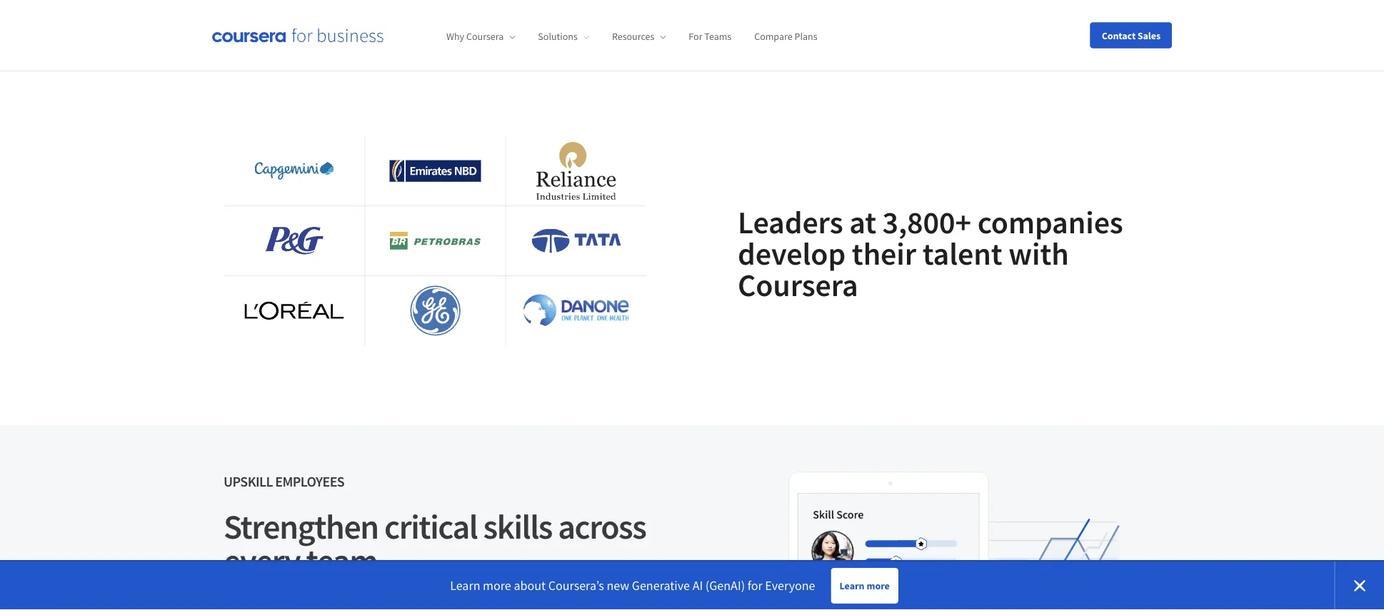 Task type: locate. For each thing, give the bounding box(es) containing it.
critical
[[384, 506, 478, 549]]

(genai)
[[706, 578, 745, 595]]

1 horizontal spatial coursera
[[738, 265, 859, 305]]

0 horizontal spatial learn
[[450, 578, 481, 595]]

learn for learn more about coursera's new generative ai (genai) for everyone
[[450, 578, 481, 595]]

for teams
[[689, 30, 732, 43]]

ai
[[693, 578, 703, 595]]

compare plans
[[755, 30, 818, 43]]

talent
[[923, 234, 1003, 273]]

learn
[[450, 578, 481, 595], [840, 580, 865, 593]]

1 horizontal spatial learn
[[840, 580, 865, 593]]

1 horizontal spatial more
[[867, 580, 890, 593]]

1 vertical spatial coursera
[[738, 265, 859, 305]]

coursera
[[467, 30, 504, 43], [738, 265, 859, 305]]

compare
[[755, 30, 793, 43]]

their
[[852, 234, 917, 273]]

more for learn more about coursera's new generative ai (genai) for everyone
[[483, 578, 511, 595]]

every
[[224, 540, 300, 583]]

close banner image
[[1355, 581, 1366, 592]]

learn more
[[840, 580, 890, 593]]

learn more link
[[831, 569, 899, 605]]

why coursera
[[447, 30, 504, 43]]

coursera right why
[[467, 30, 504, 43]]

0 horizontal spatial coursera
[[467, 30, 504, 43]]

learn left the about
[[450, 578, 481, 595]]

3,800+
[[883, 202, 972, 242]]

companies
[[978, 202, 1124, 242]]

at
[[850, 202, 877, 242]]

solutions
[[538, 30, 578, 43]]

coursera down the leaders
[[738, 265, 859, 305]]

with
[[1009, 234, 1070, 273]]

employees
[[275, 473, 345, 491]]

contact sales
[[1102, 29, 1161, 42]]

sales
[[1138, 29, 1161, 42]]

for
[[748, 578, 763, 595]]

0 vertical spatial coursera
[[467, 30, 504, 43]]

more
[[483, 578, 511, 595], [867, 580, 890, 593]]

upskill
[[224, 473, 273, 491]]

ge logo image
[[406, 282, 465, 340]]

for
[[689, 30, 703, 43]]

0 horizontal spatial more
[[483, 578, 511, 595]]

capgemini logo image
[[255, 162, 334, 180]]

resources link
[[612, 30, 666, 43]]

learn for learn more
[[840, 580, 865, 593]]

learn right everyone
[[840, 580, 865, 593]]



Task type: vqa. For each thing, say whether or not it's contained in the screenshot.
of within Extremely basic stuff. The "course" served more like an overview of what you need to learn than a real course. They covered very basic HTML, very basic CSS, some Bootstrap and skipped over JavaScript straight to React, where they only broadly defined components and the virtual DOM. The labs offer 100% handholding which I personally dislike, and are very laggy. The quizes were pretty straightforward and don't offer much learning value compared to a more practical approach like a project, which there was none.
no



Task type: describe. For each thing, give the bounding box(es) containing it.
coursera's
[[549, 578, 604, 595]]

across
[[558, 506, 646, 549]]

danone logo image
[[524, 294, 630, 328]]

tata logo image
[[532, 229, 621, 253]]

generative
[[632, 578, 690, 595]]

more for learn more
[[867, 580, 890, 593]]

why coursera link
[[447, 30, 515, 43]]

emirates logo image
[[390, 160, 481, 183]]

leaders
[[738, 202, 844, 242]]

petrobras logo image
[[390, 232, 481, 250]]

p&g logo image
[[265, 227, 324, 255]]

coursera inside the leaders at 3,800+ companies develop their talent with coursera
[[738, 265, 859, 305]]

plans
[[795, 30, 818, 43]]

compare plans link
[[755, 30, 818, 43]]

everyone
[[766, 578, 816, 595]]

about
[[514, 578, 546, 595]]

reliance logo image
[[537, 142, 616, 200]]

solutions link
[[538, 30, 589, 43]]

resources
[[612, 30, 655, 43]]

contact
[[1102, 29, 1136, 42]]

leaders at 3,800+ companies develop their talent with coursera
[[738, 202, 1124, 305]]

for teams link
[[689, 30, 732, 43]]

develop
[[738, 234, 846, 273]]

learn more about coursera's new generative ai (genai) for everyone
[[450, 578, 816, 595]]

upskill employees
[[224, 473, 345, 491]]

team
[[306, 540, 378, 583]]

strengthen critical skills  across every team
[[224, 506, 646, 583]]

skills
[[483, 506, 552, 549]]

new
[[607, 578, 630, 595]]

contact sales button
[[1091, 23, 1173, 48]]

strengthen
[[224, 506, 379, 549]]

l'oreal logo image
[[242, 299, 348, 323]]

teams
[[705, 30, 732, 43]]

why
[[447, 30, 465, 43]]

coursera for business image
[[212, 28, 384, 43]]



